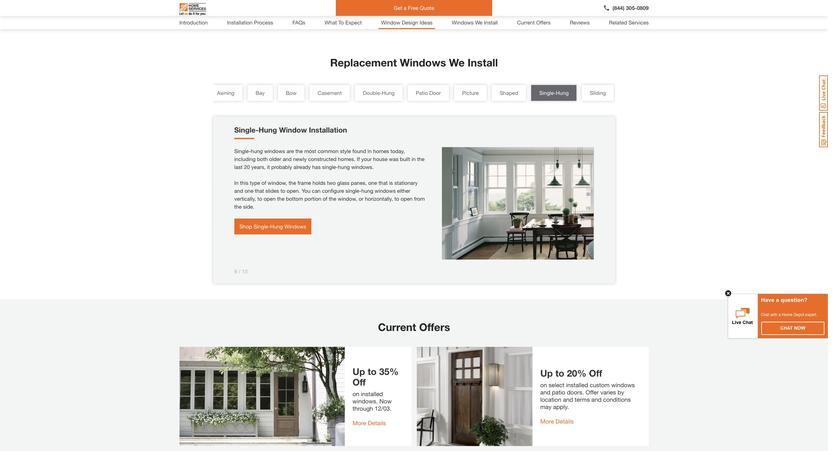 Task type: describe. For each thing, give the bounding box(es) containing it.
doors.
[[567, 389, 584, 396]]

shop single-hung windows link
[[234, 219, 312, 234]]

common
[[318, 148, 339, 154]]

patio door button
[[408, 85, 449, 101]]

windows. inside 'single-hung windows are the most common style found in homes today, including both older and newly constructed homes. if your house was built in the last 20 years, it probably already has single-hung windows.'
[[352, 164, 374, 170]]

expect
[[346, 19, 362, 25]]

white porch with dark wooden front door; orange door with windows icon image
[[417, 347, 533, 446]]

windows inside on select installed custom windows and patio doors. offer varies by location and terms and conditions may apply.
[[612, 381, 635, 389]]

have a question?
[[762, 297, 808, 303]]

0 vertical spatial window
[[381, 19, 401, 25]]

either
[[397, 187, 411, 194]]

horizontally,
[[365, 195, 393, 202]]

the down configure at top
[[329, 195, 337, 202]]

casement
[[318, 90, 342, 96]]

0 horizontal spatial of
[[262, 180, 266, 186]]

single-hung
[[540, 90, 569, 96]]

off for up to 35% off
[[353, 377, 366, 388]]

2 open from the left
[[401, 195, 413, 202]]

0 vertical spatial we
[[476, 19, 483, 25]]

process
[[254, 19, 273, 25]]

shop single-hung windows
[[240, 223, 306, 229]]

last
[[234, 164, 243, 170]]

type
[[250, 180, 260, 186]]

up to 20% off
[[541, 368, 603, 379]]

1 open from the left
[[264, 195, 276, 202]]

(844) 305-0809
[[613, 5, 649, 11]]

ideas
[[420, 19, 433, 25]]

1 vertical spatial one
[[245, 187, 254, 194]]

free
[[408, 5, 419, 11]]

varies
[[601, 389, 617, 396]]

to down either
[[395, 195, 400, 202]]

with
[[771, 313, 778, 317]]

bow
[[286, 90, 297, 96]]

what
[[325, 19, 337, 25]]

home
[[783, 313, 793, 317]]

9
[[234, 268, 237, 274]]

the up open.
[[289, 180, 296, 186]]

/
[[239, 268, 241, 274]]

and right terms
[[592, 396, 602, 403]]

1 horizontal spatial current offers
[[518, 19, 551, 25]]

details for 35%
[[368, 419, 386, 427]]

(844)
[[613, 5, 625, 11]]

glass
[[337, 180, 350, 186]]

from
[[414, 195, 425, 202]]

and left terms
[[564, 396, 574, 403]]

single-hung button
[[532, 85, 577, 101]]

if
[[357, 156, 360, 162]]

0 horizontal spatial current
[[378, 321, 417, 333]]

patio
[[552, 389, 566, 396]]

holds
[[313, 180, 326, 186]]

most
[[305, 148, 316, 154]]

the down vertically,
[[234, 203, 242, 210]]

homes.
[[338, 156, 356, 162]]

custom
[[590, 381, 610, 389]]

conditions
[[604, 396, 631, 403]]

installed inside on select installed custom windows and patio doors. offer varies by location and terms and conditions may apply.
[[567, 381, 589, 389]]

this
[[240, 180, 249, 186]]

0 horizontal spatial in
[[368, 148, 372, 154]]

get a free quote button
[[336, 0, 493, 16]]

feedback link image
[[820, 112, 829, 148]]

0 horizontal spatial hung
[[251, 148, 263, 154]]

two
[[327, 180, 336, 186]]

related
[[610, 19, 628, 25]]

awning
[[217, 90, 235, 96]]

newly
[[293, 156, 307, 162]]

older
[[270, 156, 281, 162]]

faqs
[[293, 19, 306, 25]]

2 vertical spatial a
[[779, 313, 782, 317]]

chat
[[781, 326, 794, 331]]

slides
[[266, 187, 279, 194]]

bay button
[[248, 85, 273, 101]]

single-hung window installation
[[234, 126, 347, 134]]

single- for single-hung window installation
[[234, 126, 259, 134]]

single- for single-hung windows are the most common style found in homes today, including both older and newly constructed homes. if your house was built in the last 20 years, it probably already has single-hung windows.
[[234, 148, 251, 154]]

your
[[362, 156, 372, 162]]

on select installed custom windows and patio doors. offer varies by location and terms and conditions may apply.
[[541, 381, 635, 410]]

select
[[549, 381, 565, 389]]

may
[[541, 403, 552, 410]]

quote
[[420, 5, 435, 11]]

hung for single-hung
[[556, 90, 569, 96]]

0 vertical spatial install
[[484, 19, 498, 25]]

to right vertically,
[[258, 195, 262, 202]]

depot
[[794, 313, 805, 317]]

in
[[234, 180, 239, 186]]

to inside up to 35% off
[[368, 366, 377, 377]]

can
[[312, 187, 321, 194]]

chat
[[762, 313, 770, 317]]

35%
[[379, 366, 399, 377]]

up for up to 35% off
[[353, 366, 365, 377]]

found
[[353, 148, 366, 154]]

related services
[[610, 19, 649, 25]]

hung for single-hung window installation
[[259, 126, 277, 134]]

more details for up to 35% off
[[353, 419, 386, 427]]

12/03.
[[375, 405, 392, 412]]

double-
[[363, 90, 382, 96]]

hung for double-hung
[[382, 90, 395, 96]]

9 / 10
[[234, 268, 248, 274]]

bottom
[[286, 195, 303, 202]]

awning button
[[209, 85, 243, 101]]

services
[[629, 19, 649, 25]]

single-hung windows are the most common style found in homes today, including both older and newly constructed homes. if your house was built in the last 20 years, it probably already has single-hung windows.
[[234, 148, 425, 170]]

1 horizontal spatial in
[[412, 156, 416, 162]]

0809
[[638, 5, 649, 11]]

chat with a home depot expert.
[[762, 313, 818, 317]]

constructed
[[308, 156, 337, 162]]

apply.
[[554, 403, 569, 410]]

1 horizontal spatial current
[[518, 19, 535, 25]]

0 vertical spatial that
[[379, 180, 388, 186]]

more for up to 20% off
[[541, 418, 554, 425]]

double-hung
[[363, 90, 395, 96]]

windows inside 'single-hung windows are the most common style found in homes today, including both older and newly constructed homes. if your house was built in the last 20 years, it probably already has single-hung windows.'
[[264, 148, 285, 154]]

patio
[[416, 90, 428, 96]]

the up newly
[[296, 148, 303, 154]]

installed inside on installed windows. now through 12/03.
[[361, 390, 383, 398]]

including
[[234, 156, 256, 162]]



Task type: locate. For each thing, give the bounding box(es) containing it.
has
[[312, 164, 321, 170]]

window,
[[268, 180, 287, 186], [338, 195, 358, 202]]

the down slides
[[277, 195, 285, 202]]

the
[[296, 148, 303, 154], [417, 156, 425, 162], [289, 180, 296, 186], [277, 195, 285, 202], [329, 195, 337, 202], [234, 203, 242, 210]]

1 vertical spatial installation
[[309, 126, 347, 134]]

on installed windows. now through 12/03.
[[353, 390, 392, 412]]

1 vertical spatial current offers
[[378, 321, 451, 333]]

and left patio
[[541, 389, 551, 396]]

hung
[[382, 90, 395, 96], [556, 90, 569, 96], [259, 126, 277, 134], [270, 223, 283, 229]]

1 horizontal spatial offers
[[537, 19, 551, 25]]

0 vertical spatial hung
[[251, 148, 263, 154]]

0 horizontal spatial installed
[[361, 390, 383, 398]]

0 vertical spatial on
[[541, 381, 548, 389]]

windows inside in this type of window, the frame holds two glass panes, one that is stationary and one that slides to open. you can configure single-hung windows either vertically, to open the bottom portion of the window, or horizontally, to open from the side.
[[375, 187, 396, 194]]

current
[[518, 19, 535, 25], [378, 321, 417, 333]]

hung up both
[[251, 148, 263, 154]]

details down 12/03.
[[368, 419, 386, 427]]

1 horizontal spatial up
[[541, 368, 553, 379]]

large white windows on a white house with large window boxes overflowing with greenery and a tall brown front door also with windows; orange window icon image
[[179, 347, 345, 446]]

a right 'have'
[[777, 297, 780, 303]]

0 horizontal spatial installation
[[227, 19, 253, 25]]

more down through
[[353, 419, 367, 427]]

2 horizontal spatial windows
[[612, 381, 635, 389]]

was
[[389, 156, 399, 162]]

what to expect
[[325, 19, 362, 25]]

single- inside in this type of window, the frame holds two glass panes, one that is stationary and one that slides to open. you can configure single-hung windows either vertically, to open the bottom portion of the window, or horizontally, to open from the side.
[[346, 187, 362, 194]]

and inside in this type of window, the frame holds two glass panes, one that is stationary and one that slides to open. you can configure single-hung windows either vertically, to open the bottom portion of the window, or horizontally, to open from the side.
[[234, 187, 243, 194]]

expert.
[[806, 313, 818, 317]]

on for up to 35% off
[[353, 390, 360, 398]]

or
[[359, 195, 364, 202]]

patio door
[[416, 90, 441, 96]]

1 vertical spatial install
[[468, 56, 498, 69]]

1 horizontal spatial window
[[381, 19, 401, 25]]

1 horizontal spatial single-
[[346, 187, 362, 194]]

0 vertical spatial current offers
[[518, 19, 551, 25]]

2 horizontal spatial windows
[[452, 19, 474, 25]]

casement button
[[310, 85, 350, 101]]

details down apply.
[[556, 418, 574, 425]]

1 vertical spatial single-
[[346, 187, 362, 194]]

off for up to 20% off
[[590, 368, 603, 379]]

more details link
[[541, 418, 574, 425], [353, 419, 386, 427]]

0 vertical spatial of
[[262, 180, 266, 186]]

single- inside 'single-hung windows are the most common style found in homes today, including both older and newly constructed homes. if your house was built in the last 20 years, it probably already has single-hung windows.'
[[234, 148, 251, 154]]

in up your
[[368, 148, 372, 154]]

portion
[[305, 195, 322, 202]]

the right built
[[417, 156, 425, 162]]

1 horizontal spatial window,
[[338, 195, 358, 202]]

0 vertical spatial current
[[518, 19, 535, 25]]

1 vertical spatial in
[[412, 156, 416, 162]]

more details link down apply.
[[541, 418, 574, 425]]

of down configure at top
[[323, 195, 328, 202]]

1 horizontal spatial off
[[590, 368, 603, 379]]

windows. down your
[[352, 164, 374, 170]]

installed down "20%"
[[567, 381, 589, 389]]

2 vertical spatial windows
[[285, 223, 306, 229]]

replacement
[[330, 56, 397, 69]]

through
[[353, 405, 373, 412]]

more details for up to 20% off
[[541, 418, 574, 425]]

to left open.
[[281, 187, 286, 194]]

on up through
[[353, 390, 360, 398]]

window, up slides
[[268, 180, 287, 186]]

1 horizontal spatial windows
[[375, 187, 396, 194]]

on left the select
[[541, 381, 548, 389]]

today,
[[391, 148, 405, 154]]

1 horizontal spatial windows
[[400, 56, 446, 69]]

0 horizontal spatial more
[[353, 419, 367, 427]]

1 vertical spatial we
[[449, 56, 465, 69]]

and down the are
[[283, 156, 292, 162]]

1 vertical spatial windows
[[375, 187, 396, 194]]

already
[[294, 164, 311, 170]]

1 vertical spatial hung
[[338, 164, 350, 170]]

picture
[[463, 90, 479, 96]]

location
[[541, 396, 562, 403]]

window
[[381, 19, 401, 25], [279, 126, 307, 134]]

a for free
[[404, 5, 407, 11]]

installation left process
[[227, 19, 253, 25]]

in this type of window, the frame holds two glass panes, one that is stationary and one that slides to open. you can configure single-hung windows either vertically, to open the bottom portion of the window, or horizontally, to open from the side.
[[234, 180, 425, 210]]

1 vertical spatial window
[[279, 126, 307, 134]]

0 vertical spatial single-
[[322, 164, 338, 170]]

up inside up to 35% off
[[353, 366, 365, 377]]

0 vertical spatial offers
[[537, 19, 551, 25]]

single- down panes,
[[346, 187, 362, 194]]

windows up older
[[264, 148, 285, 154]]

more details link down through
[[353, 419, 386, 427]]

0 horizontal spatial one
[[245, 187, 254, 194]]

off inside up to 35% off
[[353, 377, 366, 388]]

0 horizontal spatial offers
[[420, 321, 451, 333]]

to up the select
[[556, 368, 565, 379]]

1 horizontal spatial open
[[401, 195, 413, 202]]

that
[[379, 180, 388, 186], [255, 187, 264, 194]]

off up custom
[[590, 368, 603, 379]]

probably
[[272, 164, 292, 170]]

up left 35%
[[353, 366, 365, 377]]

1 horizontal spatial more details link
[[541, 418, 574, 425]]

windows
[[264, 148, 285, 154], [375, 187, 396, 194], [612, 381, 635, 389]]

installation process
[[227, 19, 273, 25]]

(844) 305-0809 link
[[604, 4, 649, 12]]

off up on installed windows. now through 12/03.
[[353, 377, 366, 388]]

windows
[[452, 19, 474, 25], [400, 56, 446, 69], [285, 223, 306, 229]]

sliding
[[590, 90, 606, 96]]

have
[[762, 297, 775, 303]]

1 vertical spatial windows.
[[353, 398, 378, 405]]

up for up to 20% off
[[541, 368, 553, 379]]

0 horizontal spatial single-
[[322, 164, 338, 170]]

a right 'get'
[[404, 5, 407, 11]]

0 horizontal spatial on
[[353, 390, 360, 398]]

20%
[[567, 368, 587, 379]]

1 horizontal spatial installation
[[309, 126, 347, 134]]

off
[[590, 368, 603, 379], [353, 377, 366, 388]]

do it for you logo image
[[179, 0, 206, 18]]

up up the select
[[541, 368, 553, 379]]

to
[[339, 19, 344, 25]]

a
[[404, 5, 407, 11], [777, 297, 780, 303], [779, 313, 782, 317]]

on for up to 20% off
[[541, 381, 548, 389]]

0 horizontal spatial windows
[[285, 223, 306, 229]]

1 vertical spatial current
[[378, 321, 417, 333]]

replacement windows we install
[[330, 56, 498, 69]]

bow button
[[278, 85, 305, 101]]

1 horizontal spatial more
[[541, 418, 554, 425]]

0 horizontal spatial details
[[368, 419, 386, 427]]

1 horizontal spatial more details
[[541, 418, 574, 425]]

to left 35%
[[368, 366, 377, 377]]

open down slides
[[264, 195, 276, 202]]

0 horizontal spatial current offers
[[378, 321, 451, 333]]

1 vertical spatial a
[[777, 297, 780, 303]]

0 vertical spatial in
[[368, 148, 372, 154]]

bay
[[256, 90, 265, 96]]

0 vertical spatial windows
[[452, 19, 474, 25]]

terms
[[575, 396, 590, 403]]

0 horizontal spatial open
[[264, 195, 276, 202]]

more details down apply.
[[541, 418, 574, 425]]

panes,
[[351, 180, 367, 186]]

both
[[257, 156, 268, 162]]

1 horizontal spatial hung
[[338, 164, 350, 170]]

0 vertical spatial windows.
[[352, 164, 374, 170]]

in right built
[[412, 156, 416, 162]]

0 vertical spatial one
[[369, 180, 377, 186]]

a for question?
[[777, 297, 780, 303]]

windows.
[[352, 164, 374, 170], [353, 398, 378, 405]]

installation up common
[[309, 126, 347, 134]]

to
[[281, 187, 286, 194], [258, 195, 262, 202], [395, 195, 400, 202], [368, 366, 377, 377], [556, 368, 565, 379]]

one
[[369, 180, 377, 186], [245, 187, 254, 194]]

2 vertical spatial windows
[[612, 381, 635, 389]]

introduction
[[179, 19, 208, 25]]

configure
[[322, 187, 344, 194]]

double-hung button
[[355, 85, 403, 101]]

1 vertical spatial installed
[[361, 390, 383, 398]]

more for up to 35% off
[[353, 419, 367, 427]]

vertically,
[[234, 195, 256, 202]]

single-
[[322, 164, 338, 170], [346, 187, 362, 194]]

design
[[402, 19, 419, 25]]

more details down through
[[353, 419, 386, 427]]

a right with
[[779, 313, 782, 317]]

built
[[400, 156, 410, 162]]

more details link for up to 20% off
[[541, 418, 574, 425]]

0 horizontal spatial that
[[255, 187, 264, 194]]

1 horizontal spatial we
[[476, 19, 483, 25]]

1 horizontal spatial details
[[556, 418, 574, 425]]

install
[[484, 19, 498, 25], [468, 56, 498, 69]]

are
[[287, 148, 294, 154]]

installed up through
[[361, 390, 383, 398]]

live chat image
[[820, 75, 829, 111]]

hung
[[251, 148, 263, 154], [338, 164, 350, 170], [362, 187, 374, 194]]

1 vertical spatial on
[[353, 390, 360, 398]]

get a free quote
[[394, 5, 435, 11]]

a inside get a free quote button
[[404, 5, 407, 11]]

question?
[[781, 297, 808, 303]]

1 vertical spatial of
[[323, 195, 328, 202]]

we
[[476, 19, 483, 25], [449, 56, 465, 69]]

0 horizontal spatial window,
[[268, 180, 287, 186]]

hung inside in this type of window, the frame holds two glass panes, one that is stationary and one that slides to open. you can configure single-hung windows either vertically, to open the bottom portion of the window, or horizontally, to open from the side.
[[362, 187, 374, 194]]

and inside 'single-hung windows are the most common style found in homes today, including both older and newly constructed homes. if your house was built in the last 20 years, it probably already has single-hung windows.'
[[283, 156, 292, 162]]

window design ideas
[[381, 19, 433, 25]]

single- for single-hung
[[540, 90, 556, 96]]

one right panes,
[[369, 180, 377, 186]]

more details link for up to 35% off
[[353, 419, 386, 427]]

single hung windows in a white dining room image
[[442, 147, 594, 260]]

on inside on installed windows. now through 12/03.
[[353, 390, 360, 398]]

windows. inside on installed windows. now through 12/03.
[[353, 398, 378, 405]]

1 vertical spatial windows
[[400, 56, 446, 69]]

sliding button
[[582, 85, 614, 101]]

windows. left now
[[353, 398, 378, 405]]

1 horizontal spatial one
[[369, 180, 377, 186]]

windows down the is
[[375, 187, 396, 194]]

single- inside 'single-hung windows are the most common style found in homes today, including both older and newly constructed homes. if your house was built in the last 20 years, it probably already has single-hung windows.'
[[322, 164, 338, 170]]

hung down homes.
[[338, 164, 350, 170]]

1 horizontal spatial that
[[379, 180, 388, 186]]

that left the is
[[379, 180, 388, 186]]

windows up conditions
[[612, 381, 635, 389]]

0 horizontal spatial up
[[353, 366, 365, 377]]

details for 20%
[[556, 418, 574, 425]]

open down either
[[401, 195, 413, 202]]

0 vertical spatial a
[[404, 5, 407, 11]]

0 horizontal spatial windows
[[264, 148, 285, 154]]

on inside on select installed custom windows and patio doors. offer varies by location and terms and conditions may apply.
[[541, 381, 548, 389]]

chat now link
[[762, 322, 825, 335]]

one up vertically,
[[245, 187, 254, 194]]

hung up the or
[[362, 187, 374, 194]]

0 horizontal spatial more details
[[353, 419, 386, 427]]

0 horizontal spatial more details link
[[353, 419, 386, 427]]

1 vertical spatial that
[[255, 187, 264, 194]]

0 horizontal spatial window
[[279, 126, 307, 134]]

stationary
[[395, 180, 418, 186]]

1 horizontal spatial on
[[541, 381, 548, 389]]

in
[[368, 148, 372, 154], [412, 156, 416, 162]]

2 horizontal spatial hung
[[362, 187, 374, 194]]

0 vertical spatial installed
[[567, 381, 589, 389]]

305-
[[627, 5, 638, 11]]

shop
[[240, 223, 252, 229]]

window up the are
[[279, 126, 307, 134]]

single- inside button
[[540, 90, 556, 96]]

0 horizontal spatial off
[[353, 377, 366, 388]]

and down in at the left of the page
[[234, 187, 243, 194]]

0 vertical spatial windows
[[264, 148, 285, 154]]

more details
[[541, 418, 574, 425], [353, 419, 386, 427]]

up
[[353, 366, 365, 377], [541, 368, 553, 379]]

window down 'get'
[[381, 19, 401, 25]]

10
[[242, 268, 248, 274]]

1 vertical spatial offers
[[420, 321, 451, 333]]

1 horizontal spatial of
[[323, 195, 328, 202]]

2 vertical spatial hung
[[362, 187, 374, 194]]

that down type
[[255, 187, 264, 194]]

years,
[[252, 164, 266, 170]]

0 horizontal spatial we
[[449, 56, 465, 69]]

1 vertical spatial window,
[[338, 195, 358, 202]]

of right type
[[262, 180, 266, 186]]

20
[[244, 164, 250, 170]]

shaped
[[500, 90, 519, 96]]

door
[[430, 90, 441, 96]]

single- down constructed
[[322, 164, 338, 170]]

window, left the or
[[338, 195, 358, 202]]

open
[[264, 195, 276, 202], [401, 195, 413, 202]]

1 horizontal spatial installed
[[567, 381, 589, 389]]

0 vertical spatial window,
[[268, 180, 287, 186]]

0 vertical spatial installation
[[227, 19, 253, 25]]

more down may
[[541, 418, 554, 425]]



